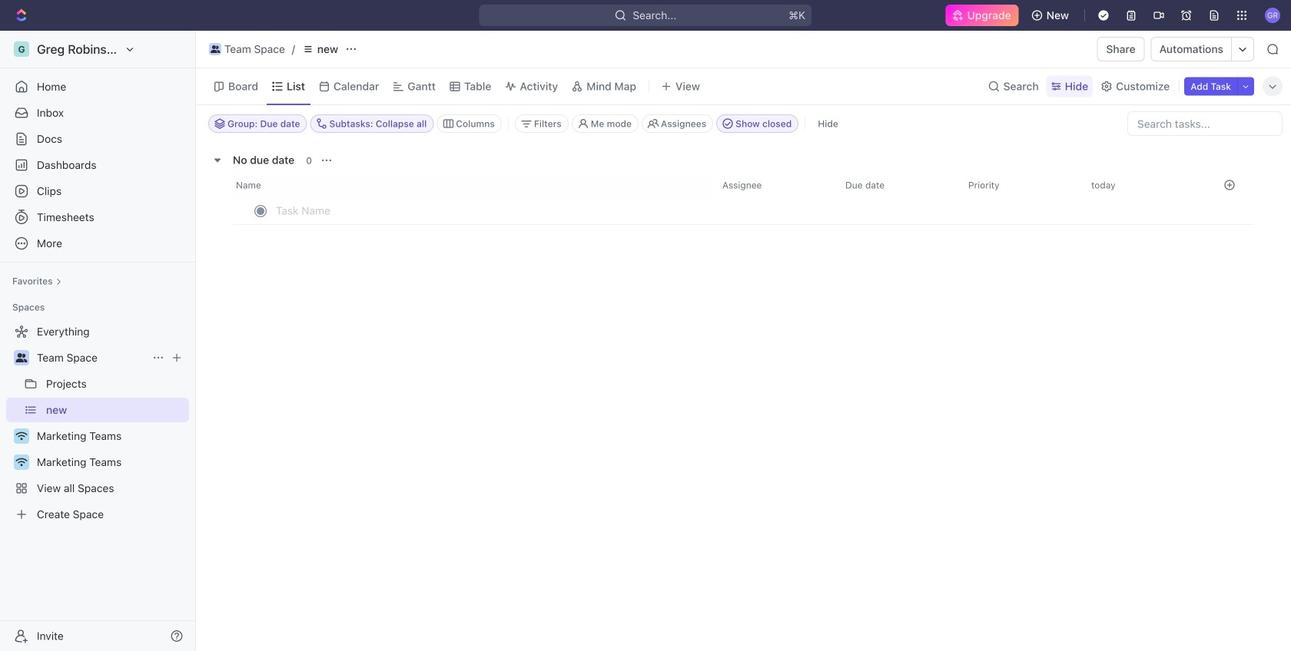 Task type: vqa. For each thing, say whether or not it's contained in the screenshot.
user group icon
yes



Task type: describe. For each thing, give the bounding box(es) containing it.
2 wifi image from the top
[[16, 458, 27, 467]]

Search tasks... text field
[[1128, 112, 1282, 135]]

tree inside sidebar 'navigation'
[[6, 320, 189, 527]]

Task Name text field
[[276, 198, 725, 223]]



Task type: locate. For each thing, give the bounding box(es) containing it.
sidebar navigation
[[0, 31, 199, 652]]

1 horizontal spatial user group image
[[210, 45, 220, 53]]

1 vertical spatial wifi image
[[16, 458, 27, 467]]

0 horizontal spatial user group image
[[16, 354, 27, 363]]

1 vertical spatial user group image
[[16, 354, 27, 363]]

user group image inside tree
[[16, 354, 27, 363]]

0 vertical spatial user group image
[[210, 45, 220, 53]]

wifi image
[[16, 432, 27, 441], [16, 458, 27, 467]]

greg robinson's workspace, , element
[[14, 42, 29, 57]]

user group image
[[210, 45, 220, 53], [16, 354, 27, 363]]

0 vertical spatial wifi image
[[16, 432, 27, 441]]

1 wifi image from the top
[[16, 432, 27, 441]]

tree
[[6, 320, 189, 527]]



